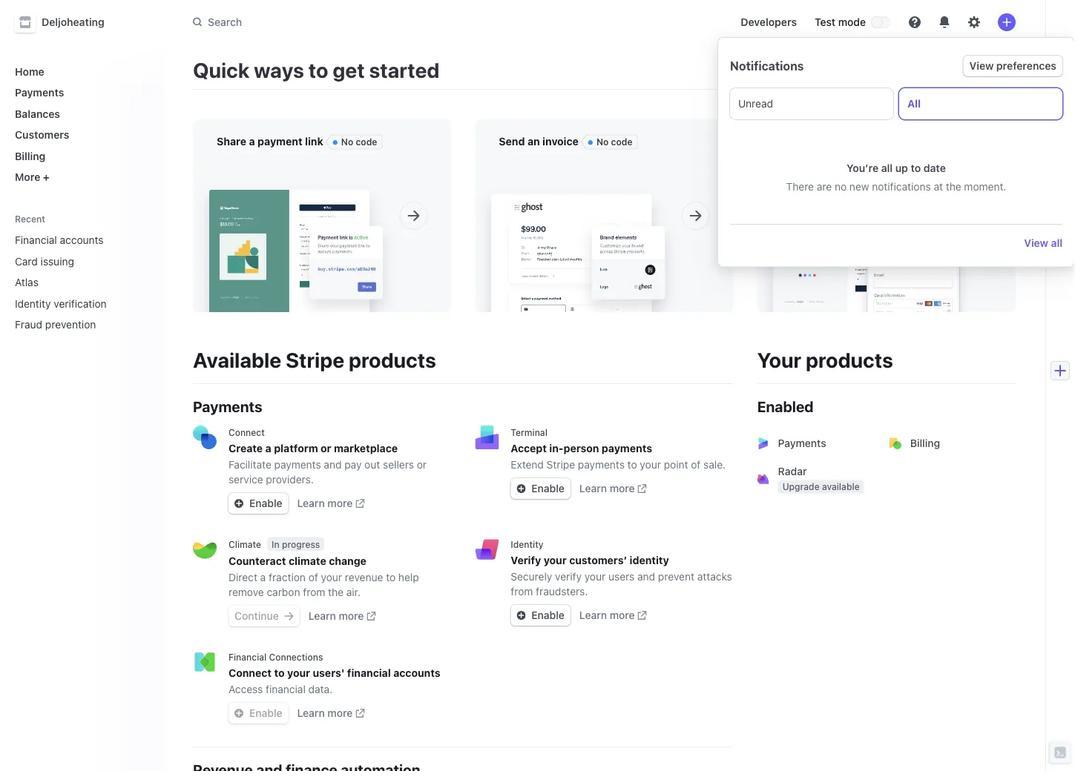 Task type: vqa. For each thing, say whether or not it's contained in the screenshot.


Task type: describe. For each thing, give the bounding box(es) containing it.
identity verify your customers' identity securely verify your users and prevent attacks from fraudsters.
[[511, 539, 732, 598]]

prevent
[[658, 571, 694, 583]]

learn more for to
[[579, 483, 635, 495]]

svg image inside enable button
[[234, 709, 243, 718]]

recent
[[15, 214, 45, 224]]

invoice
[[542, 135, 579, 148]]

learn more link for to
[[308, 609, 376, 624]]

code for share a payment link
[[356, 137, 377, 147]]

all
[[907, 98, 921, 110]]

recent element
[[0, 228, 163, 337]]

financial for financial connections connect to your users' financial accounts access financial data.
[[229, 652, 267, 663]]

settings image
[[968, 16, 980, 28]]

more for to
[[339, 610, 364, 623]]

in progress
[[272, 539, 320, 550]]

customers link
[[9, 123, 151, 147]]

mode
[[838, 16, 866, 28]]

notifications image
[[939, 16, 950, 28]]

verification
[[54, 298, 107, 310]]

help
[[398, 572, 419, 584]]

direct
[[229, 572, 257, 584]]

payments for extend stripe payments to your point of sale.
[[578, 459, 625, 471]]

card
[[15, 255, 38, 267]]

connect inside financial connections connect to your users' financial accounts access financial data.
[[229, 667, 272, 680]]

payments right person
[[602, 443, 652, 455]]

1 horizontal spatial billing link
[[881, 426, 1016, 462]]

svg image for enable
[[234, 499, 243, 508]]

home link
[[9, 59, 151, 83]]

your inside financial connections connect to your users' financial accounts access financial data.
[[287, 667, 310, 680]]

point
[[664, 459, 688, 471]]

and inside the connect create a platform or marketplace facilitate payments and pay out sellers or service providers.
[[324, 459, 342, 471]]

balances link
[[9, 102, 151, 126]]

more
[[15, 171, 40, 183]]

learn more link for and
[[579, 608, 647, 623]]

available
[[193, 348, 281, 372]]

in
[[272, 539, 279, 550]]

share a payment link
[[217, 135, 323, 148]]

the inside you're all up to date there are no new notifications at the moment.
[[946, 181, 961, 193]]

connect inside the connect create a platform or marketplace facilitate payments and pay out sellers or service providers.
[[229, 427, 265, 438]]

notifications
[[730, 59, 804, 73]]

2 vertical spatial payments
[[778, 437, 826, 450]]

send an invoice
[[499, 135, 579, 148]]

search
[[208, 16, 242, 28]]

financial for financial accounts
[[15, 234, 57, 246]]

no for send an invoice
[[596, 137, 609, 147]]

1 horizontal spatial or
[[417, 459, 427, 471]]

view preferences
[[969, 60, 1057, 72]]

1 vertical spatial payments
[[193, 398, 262, 415]]

0 vertical spatial a
[[249, 135, 255, 148]]

radar upgrade available
[[778, 466, 860, 492]]

card issuing
[[15, 255, 74, 267]]

svg image for extend stripe payments to your point of sale.
[[517, 485, 526, 493]]

learn more for revenue
[[308, 610, 364, 623]]

up
[[895, 162, 908, 174]]

your
[[757, 348, 801, 372]]

svg image for continue
[[285, 612, 294, 621]]

in-
[[549, 443, 564, 455]]

0 horizontal spatial payments link
[[9, 81, 151, 105]]

terminal
[[511, 427, 547, 438]]

fraud
[[15, 319, 42, 331]]

marketplace
[[334, 443, 398, 455]]

available stripe products
[[193, 348, 436, 372]]

home
[[15, 65, 44, 78]]

out
[[364, 459, 380, 471]]

of inside terminal accept in-person payments extend stripe payments to your point of sale.
[[691, 459, 701, 471]]

link
[[305, 135, 323, 148]]

started
[[369, 58, 440, 82]]

your inside the counteract climate change direct a fraction of your revenue to help remove carbon from the air.
[[321, 572, 342, 584]]

payment
[[258, 135, 302, 148]]

users
[[608, 571, 635, 583]]

there
[[786, 181, 814, 193]]

1 horizontal spatial billing
[[910, 437, 940, 450]]

date
[[924, 162, 946, 174]]

enable for verify
[[531, 610, 565, 622]]

billing inside core navigation links element
[[15, 150, 46, 162]]

test mode
[[815, 16, 866, 28]]

payments inside core navigation links element
[[15, 86, 64, 99]]

view for view all
[[1024, 237, 1048, 249]]

identity
[[630, 555, 669, 567]]

0 horizontal spatial financial
[[266, 684, 306, 696]]

enabled
[[757, 398, 814, 415]]

customers'
[[569, 555, 627, 567]]

core navigation links element
[[9, 59, 151, 189]]

view preferences link
[[964, 56, 1062, 76]]

learn more link for pay
[[297, 496, 365, 511]]

enable for stripe
[[531, 483, 565, 495]]

your down customers'
[[584, 571, 606, 583]]

and inside the identity verify your customers' identity securely verify your users and prevent attacks from fraudsters.
[[637, 571, 655, 583]]

fraud prevention link
[[9, 313, 131, 337]]

view all link
[[1024, 237, 1062, 249]]

person
[[564, 443, 599, 455]]

card issuing link
[[9, 249, 131, 273]]

ways
[[254, 58, 304, 82]]

more for and
[[610, 610, 635, 622]]

financial accounts link
[[9, 228, 131, 252]]

available
[[822, 482, 860, 492]]

service
[[229, 474, 263, 486]]

enable link for stripe
[[511, 479, 571, 499]]

a inside the counteract climate change direct a fraction of your revenue to help remove carbon from the air.
[[260, 572, 266, 584]]

revenue
[[345, 572, 383, 584]]

no
[[835, 181, 847, 193]]

climate
[[229, 540, 261, 550]]

verify
[[555, 571, 582, 583]]

carbon
[[267, 587, 300, 599]]

to inside terminal accept in-person payments extend stripe payments to your point of sale.
[[627, 459, 637, 471]]

accounts inside "recent" element
[[60, 234, 104, 246]]

attacks
[[697, 571, 732, 583]]

fraudsters.
[[536, 586, 588, 598]]

more for your
[[610, 483, 635, 495]]

enable inside button
[[249, 707, 282, 720]]

your up verify
[[544, 555, 567, 567]]

access
[[229, 684, 263, 696]]

identity for identity verify your customers' identity securely verify your users and prevent attacks from fraudsters.
[[511, 539, 544, 550]]

pay
[[344, 459, 362, 471]]

view all
[[1024, 237, 1062, 249]]

at
[[934, 181, 943, 193]]

your products
[[757, 348, 893, 372]]

learn for financial
[[297, 707, 325, 720]]

to inside the counteract climate change direct a fraction of your revenue to help remove carbon from the air.
[[386, 572, 396, 584]]

payments for facilitate payments and pay out sellers or service providers.
[[274, 459, 321, 471]]



Task type: locate. For each thing, give the bounding box(es) containing it.
1 vertical spatial billing link
[[881, 426, 1016, 462]]

payments up create
[[193, 398, 262, 415]]

and down identity
[[637, 571, 655, 583]]

customers
[[15, 129, 69, 141]]

the right the at in the top right of the page
[[946, 181, 961, 193]]

recent navigation links element
[[0, 213, 163, 337]]

identity up the fraud on the left top of the page
[[15, 298, 51, 310]]

1 vertical spatial financial
[[229, 652, 267, 663]]

your down connections
[[287, 667, 310, 680]]

0 vertical spatial of
[[691, 459, 701, 471]]

atlas
[[15, 276, 39, 289]]

learn more link down users
[[579, 608, 647, 623]]

learn more down providers.
[[297, 497, 353, 510]]

verify
[[511, 555, 541, 567]]

identity up verify
[[511, 539, 544, 550]]

svg image
[[517, 485, 526, 493], [517, 611, 526, 620], [234, 709, 243, 718]]

continue
[[234, 610, 279, 623]]

2 vertical spatial svg image
[[234, 709, 243, 718]]

help image
[[909, 16, 921, 28]]

atlas link
[[9, 270, 131, 295]]

1 vertical spatial accounts
[[393, 667, 440, 680]]

learn more down terminal accept in-person payments extend stripe payments to your point of sale.
[[579, 483, 635, 495]]

learn more down data.
[[297, 707, 353, 720]]

view for view preferences
[[969, 60, 994, 72]]

all inside you're all up to date there are no new notifications at the moment.
[[881, 162, 893, 174]]

issuing
[[41, 255, 74, 267]]

1 no code from the left
[[341, 137, 377, 147]]

1 horizontal spatial no
[[596, 137, 609, 147]]

create
[[229, 443, 263, 455]]

a right share
[[249, 135, 255, 148]]

identity inside the identity verify your customers' identity securely verify your users and prevent attacks from fraudsters.
[[511, 539, 544, 550]]

you're
[[847, 162, 879, 174]]

1 vertical spatial of
[[308, 572, 318, 584]]

of down climate
[[308, 572, 318, 584]]

0 horizontal spatial financial
[[15, 234, 57, 246]]

financial accounts
[[15, 234, 104, 246]]

code for send an invoice
[[611, 137, 633, 147]]

1 horizontal spatial from
[[511, 586, 533, 598]]

counteract
[[229, 555, 286, 568]]

unread
[[738, 98, 773, 110]]

0 horizontal spatial or
[[321, 443, 331, 455]]

0 vertical spatial financial
[[347, 667, 391, 680]]

enable link down fraudsters.
[[511, 605, 571, 626]]

0 horizontal spatial from
[[303, 587, 325, 599]]

1 vertical spatial or
[[417, 459, 427, 471]]

fraction
[[269, 572, 306, 584]]

learn for facilitate
[[297, 497, 325, 510]]

1 horizontal spatial financial
[[347, 667, 391, 680]]

or
[[321, 443, 331, 455], [417, 459, 427, 471]]

your down change
[[321, 572, 342, 584]]

svg image down securely
[[517, 611, 526, 620]]

and
[[324, 459, 342, 471], [637, 571, 655, 583]]

0 vertical spatial financial
[[15, 234, 57, 246]]

learn more down air.
[[308, 610, 364, 623]]

0 vertical spatial payments
[[15, 86, 64, 99]]

code
[[356, 137, 377, 147], [611, 137, 633, 147]]

financial inside financial connections connect to your users' financial accounts access financial data.
[[229, 652, 267, 663]]

no
[[341, 137, 353, 147], [596, 137, 609, 147]]

sale.
[[703, 459, 726, 471]]

0 vertical spatial billing link
[[9, 144, 151, 168]]

from inside the identity verify your customers' identity securely verify your users and prevent attacks from fraudsters.
[[511, 586, 533, 598]]

stripe inside terminal accept in-person payments extend stripe payments to your point of sale.
[[547, 459, 575, 471]]

to right up
[[911, 162, 921, 174]]

you're all up to date there are no new notifications at the moment.
[[786, 162, 1006, 193]]

1 vertical spatial stripe
[[547, 459, 575, 471]]

balances
[[15, 108, 60, 120]]

a inside the connect create a platform or marketplace facilitate payments and pay out sellers or service providers.
[[265, 443, 271, 455]]

of
[[691, 459, 701, 471], [308, 572, 318, 584]]

2 horizontal spatial payments
[[778, 437, 826, 450]]

the left air.
[[328, 587, 344, 599]]

0 vertical spatial all
[[881, 162, 893, 174]]

to down connections
[[274, 667, 285, 680]]

0 horizontal spatial billing link
[[9, 144, 151, 168]]

0 vertical spatial or
[[321, 443, 331, 455]]

users'
[[313, 667, 345, 680]]

0 vertical spatial svg image
[[517, 485, 526, 493]]

more down air.
[[339, 610, 364, 623]]

1 horizontal spatial of
[[691, 459, 701, 471]]

1 vertical spatial the
[[328, 587, 344, 599]]

payments link
[[9, 81, 151, 105], [748, 426, 884, 462]]

svg image down extend on the bottom
[[517, 485, 526, 493]]

1 code from the left
[[356, 137, 377, 147]]

1 horizontal spatial stripe
[[547, 459, 575, 471]]

accounts inside financial connections connect to your users' financial accounts access financial data.
[[393, 667, 440, 680]]

2 no from the left
[[596, 137, 609, 147]]

connections
[[269, 652, 323, 663]]

learn more link down air.
[[308, 609, 376, 624]]

0 horizontal spatial of
[[308, 572, 318, 584]]

data.
[[308, 684, 333, 696]]

learn more link for financial
[[297, 706, 365, 721]]

share
[[217, 135, 246, 148]]

or right platform
[[321, 443, 331, 455]]

all
[[881, 162, 893, 174], [1051, 237, 1062, 249]]

an
[[528, 135, 540, 148]]

learn more for access
[[297, 707, 353, 720]]

learn down fraudsters.
[[579, 610, 607, 622]]

learn more link for your
[[579, 482, 647, 496]]

1 horizontal spatial svg image
[[285, 612, 294, 621]]

no right invoice
[[596, 137, 609, 147]]

payments down person
[[578, 459, 625, 471]]

to
[[309, 58, 328, 82], [911, 162, 921, 174], [627, 459, 637, 471], [386, 572, 396, 584], [274, 667, 285, 680]]

enable down service
[[249, 497, 282, 510]]

from inside the counteract climate change direct a fraction of your revenue to help remove carbon from the air.
[[303, 587, 325, 599]]

payments up balances
[[15, 86, 64, 99]]

learn more down users
[[579, 610, 635, 622]]

0 vertical spatial the
[[946, 181, 961, 193]]

learn more link down terminal accept in-person payments extend stripe payments to your point of sale.
[[579, 482, 647, 496]]

learn for of
[[308, 610, 336, 623]]

change
[[329, 555, 366, 568]]

no for share a payment link
[[341, 137, 353, 147]]

developers
[[741, 16, 797, 28]]

learn for stripe
[[579, 483, 607, 495]]

Search text field
[[184, 9, 602, 36]]

identity
[[15, 298, 51, 310], [511, 539, 544, 550]]

1 vertical spatial billing
[[910, 437, 940, 450]]

preferences
[[996, 60, 1057, 72]]

stripe
[[286, 348, 344, 372], [547, 459, 575, 471]]

more
[[610, 483, 635, 495], [328, 497, 353, 510], [610, 610, 635, 622], [339, 610, 364, 623], [328, 707, 353, 720]]

a right create
[[265, 443, 271, 455]]

financial down recent
[[15, 234, 57, 246]]

all button
[[899, 88, 1062, 119]]

air.
[[346, 587, 361, 599]]

no right link
[[341, 137, 353, 147]]

tab list
[[730, 88, 1062, 119]]

more for pay
[[328, 497, 353, 510]]

financial right users'
[[347, 667, 391, 680]]

1 vertical spatial identity
[[511, 539, 544, 550]]

shift section content right image
[[1004, 63, 1016, 75]]

connect up create
[[229, 427, 265, 438]]

1 vertical spatial payments link
[[748, 426, 884, 462]]

enable button
[[229, 703, 288, 724]]

payments
[[15, 86, 64, 99], [193, 398, 262, 415], [778, 437, 826, 450]]

learn down providers.
[[297, 497, 325, 510]]

payments link up radar upgrade available
[[748, 426, 884, 462]]

learn down the counteract climate change direct a fraction of your revenue to help remove carbon from the air.
[[308, 610, 336, 623]]

1 horizontal spatial accounts
[[393, 667, 440, 680]]

1 horizontal spatial all
[[1051, 237, 1062, 249]]

to left help at the bottom left of page
[[386, 572, 396, 584]]

sellers
[[383, 459, 414, 471]]

0 vertical spatial and
[[324, 459, 342, 471]]

all for you're
[[881, 162, 893, 174]]

0 vertical spatial billing
[[15, 150, 46, 162]]

progress
[[282, 539, 320, 550]]

1 vertical spatial and
[[637, 571, 655, 583]]

remove
[[229, 587, 264, 599]]

payments link up customers 'link'
[[9, 81, 151, 105]]

all for view
[[1051, 237, 1062, 249]]

0 horizontal spatial svg image
[[234, 499, 243, 508]]

learn down data.
[[297, 707, 325, 720]]

1 horizontal spatial code
[[611, 137, 633, 147]]

0 horizontal spatial all
[[881, 162, 893, 174]]

learn more for and
[[297, 497, 353, 510]]

from right carbon
[[303, 587, 325, 599]]

1 horizontal spatial view
[[1024, 237, 1048, 249]]

1 vertical spatial view
[[1024, 237, 1048, 249]]

1 vertical spatial all
[[1051, 237, 1062, 249]]

0 horizontal spatial no
[[341, 137, 353, 147]]

get
[[333, 58, 365, 82]]

Search search field
[[184, 9, 602, 36]]

no code for share a payment link
[[341, 137, 377, 147]]

1 horizontal spatial products
[[806, 348, 893, 372]]

0 vertical spatial accounts
[[60, 234, 104, 246]]

2 no code from the left
[[596, 137, 633, 147]]

0 horizontal spatial accounts
[[60, 234, 104, 246]]

0 horizontal spatial stripe
[[286, 348, 344, 372]]

0 horizontal spatial view
[[969, 60, 994, 72]]

1 horizontal spatial and
[[637, 571, 655, 583]]

svg image
[[234, 499, 243, 508], [285, 612, 294, 621]]

0 horizontal spatial products
[[349, 348, 436, 372]]

upgrade
[[783, 482, 820, 492]]

identity for identity verification
[[15, 298, 51, 310]]

your inside terminal accept in-person payments extend stripe payments to your point of sale.
[[640, 459, 661, 471]]

no code for send an invoice
[[596, 137, 633, 147]]

to inside you're all up to date there are no new notifications at the moment.
[[911, 162, 921, 174]]

2 connect from the top
[[229, 667, 272, 680]]

identity verification link
[[9, 292, 131, 316]]

learn more link down pay
[[297, 496, 365, 511]]

0 horizontal spatial payments
[[15, 86, 64, 99]]

to inside financial connections connect to your users' financial accounts access financial data.
[[274, 667, 285, 680]]

toolbar
[[986, 63, 1016, 77]]

from down securely
[[511, 586, 533, 598]]

shift section content left image
[[986, 63, 998, 75]]

notifications
[[872, 181, 931, 193]]

learn more link
[[579, 482, 647, 496], [297, 496, 365, 511], [579, 608, 647, 623], [308, 609, 376, 624], [297, 706, 365, 721]]

accept
[[511, 443, 547, 455]]

enable down 'access'
[[249, 707, 282, 720]]

enable link down service
[[229, 493, 288, 514]]

1 vertical spatial connect
[[229, 667, 272, 680]]

1 vertical spatial svg image
[[285, 612, 294, 621]]

2 products from the left
[[806, 348, 893, 372]]

to left get
[[309, 58, 328, 82]]

svg image for securely verify your users and prevent attacks from fraudsters.
[[517, 611, 526, 620]]

more for financial
[[328, 707, 353, 720]]

enable down extend on the bottom
[[531, 483, 565, 495]]

your left "point"
[[640, 459, 661, 471]]

of inside the counteract climate change direct a fraction of your revenue to help remove carbon from the air.
[[308, 572, 318, 584]]

1 horizontal spatial financial
[[229, 652, 267, 663]]

financial connections connect to your users' financial accounts access financial data.
[[229, 652, 440, 696]]

quick ways to get started
[[193, 58, 440, 82]]

1 horizontal spatial identity
[[511, 539, 544, 550]]

svg image down 'access'
[[234, 709, 243, 718]]

1 connect from the top
[[229, 427, 265, 438]]

extend
[[511, 459, 544, 471]]

0 vertical spatial view
[[969, 60, 994, 72]]

0 vertical spatial payments link
[[9, 81, 151, 105]]

1 horizontal spatial no code
[[596, 137, 633, 147]]

1 products from the left
[[349, 348, 436, 372]]

moment.
[[964, 181, 1006, 193]]

payments down platform
[[274, 459, 321, 471]]

payments inside the connect create a platform or marketplace facilitate payments and pay out sellers or service providers.
[[274, 459, 321, 471]]

0 horizontal spatial code
[[356, 137, 377, 147]]

enable link down extend on the bottom
[[511, 479, 571, 499]]

enable link
[[511, 479, 571, 499], [229, 493, 288, 514], [511, 605, 571, 626]]

connect
[[229, 427, 265, 438], [229, 667, 272, 680]]

0 horizontal spatial billing
[[15, 150, 46, 162]]

0 vertical spatial connect
[[229, 427, 265, 438]]

0 vertical spatial stripe
[[286, 348, 344, 372]]

1 horizontal spatial payments link
[[748, 426, 884, 462]]

no code right link
[[341, 137, 377, 147]]

or right 'sellers'
[[417, 459, 427, 471]]

svg image down service
[[234, 499, 243, 508]]

enable down fraudsters.
[[531, 610, 565, 622]]

more down users
[[610, 610, 635, 622]]

svg image inside enable link
[[234, 499, 243, 508]]

learn for verify
[[579, 610, 607, 622]]

deljoheating button
[[15, 12, 119, 33]]

svg image inside continue button
[[285, 612, 294, 621]]

0 horizontal spatial no code
[[341, 137, 377, 147]]

unread button
[[730, 88, 893, 119]]

financial up 'access'
[[229, 652, 267, 663]]

0 horizontal spatial the
[[328, 587, 344, 599]]

are
[[817, 181, 832, 193]]

connect up 'access'
[[229, 667, 272, 680]]

providers.
[[266, 474, 314, 486]]

learn more link down data.
[[297, 706, 365, 721]]

securely
[[511, 571, 552, 583]]

1 vertical spatial a
[[265, 443, 271, 455]]

more down pay
[[328, 497, 353, 510]]

2 code from the left
[[611, 137, 633, 147]]

no code right invoice
[[596, 137, 633, 147]]

1 horizontal spatial the
[[946, 181, 961, 193]]

code right link
[[356, 137, 377, 147]]

0 vertical spatial svg image
[[234, 499, 243, 508]]

more down terminal accept in-person payments extend stripe payments to your point of sale.
[[610, 483, 635, 495]]

svg image down carbon
[[285, 612, 294, 621]]

1 horizontal spatial payments
[[193, 398, 262, 415]]

the inside the counteract climate change direct a fraction of your revenue to help remove carbon from the air.
[[328, 587, 344, 599]]

payments up "radar"
[[778, 437, 826, 450]]

financial inside "recent" element
[[15, 234, 57, 246]]

0 vertical spatial identity
[[15, 298, 51, 310]]

0 horizontal spatial identity
[[15, 298, 51, 310]]

financial down connections
[[266, 684, 306, 696]]

quick
[[193, 58, 249, 82]]

learn more for users
[[579, 610, 635, 622]]

2 vertical spatial a
[[260, 572, 266, 584]]

identity verification
[[15, 298, 107, 310]]

tab list containing unread
[[730, 88, 1062, 119]]

identity inside "recent" element
[[15, 298, 51, 310]]

prevention
[[45, 319, 96, 331]]

learn down person
[[579, 483, 607, 495]]

enable link for facilitate
[[229, 493, 288, 514]]

1 vertical spatial financial
[[266, 684, 306, 696]]

of left sale.
[[691, 459, 701, 471]]

enable link for verify
[[511, 605, 571, 626]]

a down counteract
[[260, 572, 266, 584]]

to left "point"
[[627, 459, 637, 471]]

1 vertical spatial svg image
[[517, 611, 526, 620]]

new
[[850, 181, 869, 193]]

developers link
[[735, 10, 803, 34]]

more +
[[15, 171, 50, 183]]

connect create a platform or marketplace facilitate payments and pay out sellers or service providers.
[[229, 427, 427, 486]]

more down data.
[[328, 707, 353, 720]]

enable for facilitate
[[249, 497, 282, 510]]

enable
[[531, 483, 565, 495], [249, 497, 282, 510], [531, 610, 565, 622], [249, 707, 282, 720]]

code right invoice
[[611, 137, 633, 147]]

1 no from the left
[[341, 137, 353, 147]]

send
[[499, 135, 525, 148]]

platform
[[274, 443, 318, 455]]

and left pay
[[324, 459, 342, 471]]

0 horizontal spatial and
[[324, 459, 342, 471]]



